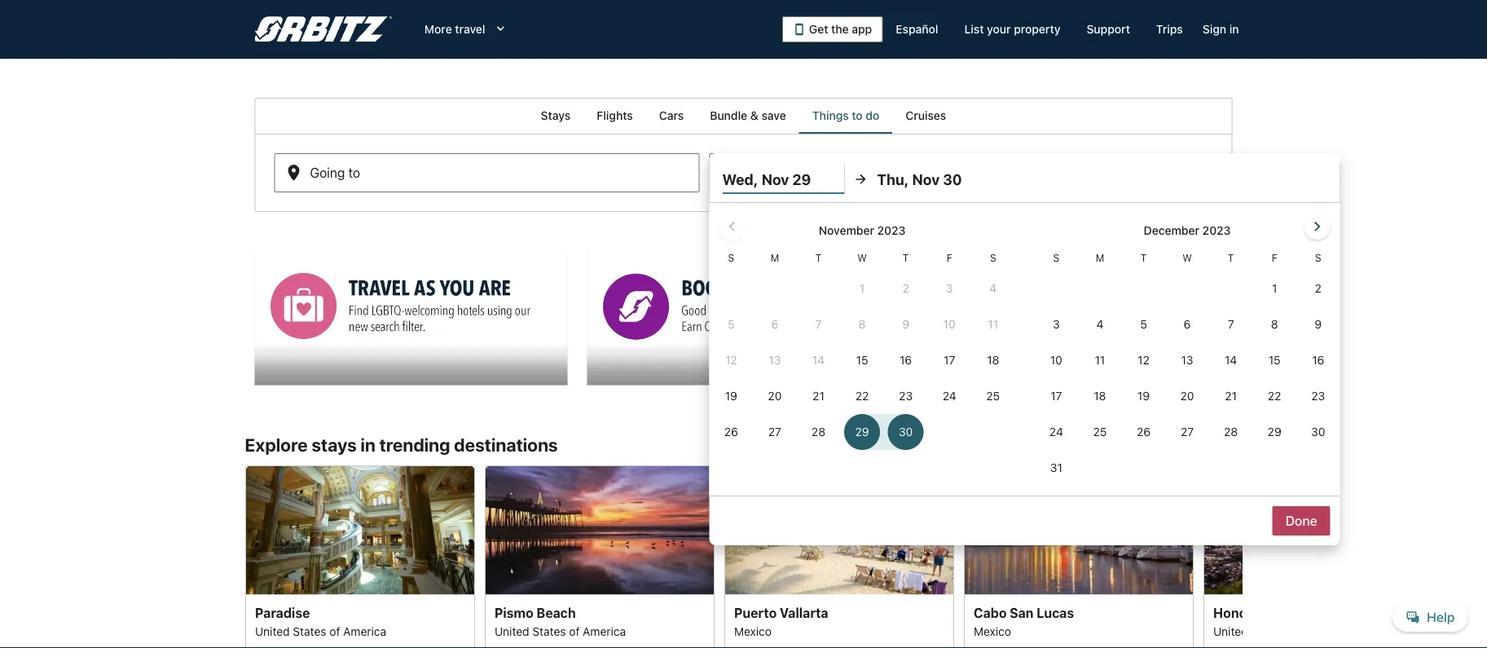 Task type: locate. For each thing, give the bounding box(es) containing it.
3 t from the left
[[1141, 252, 1147, 263]]

2 2023 from the left
[[1203, 224, 1231, 237]]

w down november 2023
[[858, 252, 867, 263]]

download the app button image
[[793, 23, 806, 36]]

29 inside button
[[772, 172, 788, 187]]

2 horizontal spatial united
[[1213, 624, 1248, 638]]

2 of from the left
[[569, 624, 579, 638]]

1 m from the left
[[771, 252, 779, 263]]

1 horizontal spatial f
[[1272, 252, 1278, 263]]

t
[[816, 252, 822, 263], [903, 252, 909, 263], [1141, 252, 1147, 263], [1228, 252, 1235, 263]]

your
[[987, 22, 1011, 36]]

of inside paradise united states of america
[[329, 624, 340, 638]]

1 horizontal spatial in
[[1230, 22, 1239, 36]]

america inside paradise united states of america
[[343, 624, 386, 638]]

paradise united states of america
[[255, 605, 386, 638]]

nov inside "button"
[[913, 170, 940, 188]]

orbitz logo image
[[255, 16, 392, 42]]

puerto
[[734, 605, 777, 620]]

show previous card image
[[235, 547, 255, 566]]

29 left -
[[772, 172, 788, 187]]

1 america from the left
[[343, 624, 386, 638]]

travel
[[455, 22, 485, 36]]

united down honolulu
[[1213, 624, 1248, 638]]

1 of from the left
[[329, 624, 340, 638]]

trips
[[1157, 22, 1183, 36]]

0 horizontal spatial states
[[293, 624, 326, 638]]

mexico inside cabo san lucas mexico
[[974, 624, 1011, 638]]

states
[[293, 624, 326, 638], [532, 624, 566, 638], [1251, 624, 1285, 638]]

30 inside "button"
[[943, 170, 962, 188]]

1 horizontal spatial mexico
[[974, 624, 1011, 638]]

1 mexico from the left
[[734, 624, 772, 638]]

states inside honolulu united states of america
[[1251, 624, 1285, 638]]

of for honolulu
[[1288, 624, 1298, 638]]

pismo beach united states of america
[[494, 605, 626, 638]]

las vegas featuring interior views image
[[245, 465, 475, 594]]

0 horizontal spatial f
[[947, 252, 953, 263]]

united inside paradise united states of america
[[255, 624, 289, 638]]

in right sign on the top
[[1230, 22, 1239, 36]]

the
[[832, 22, 849, 36]]

2 united from the left
[[494, 624, 529, 638]]

2023 right the december
[[1203, 224, 1231, 237]]

america
[[343, 624, 386, 638], [583, 624, 626, 638], [1302, 624, 1345, 638]]

t down november
[[816, 252, 822, 263]]

app
[[852, 22, 872, 36]]

29
[[793, 170, 811, 188], [772, 172, 788, 187]]

honolulu united states of america
[[1213, 605, 1345, 638]]

f
[[947, 252, 953, 263], [1272, 252, 1278, 263]]

2 m from the left
[[1096, 252, 1105, 263]]

t down november 2023
[[903, 252, 909, 263]]

united
[[255, 624, 289, 638], [494, 624, 529, 638], [1213, 624, 1248, 638]]

america inside honolulu united states of america
[[1302, 624, 1345, 638]]

1 states from the left
[[293, 624, 326, 638]]

w
[[858, 252, 867, 263], [1183, 252, 1192, 263]]

1 vertical spatial in
[[361, 434, 376, 455]]

2 horizontal spatial of
[[1288, 624, 1298, 638]]

1 horizontal spatial america
[[583, 624, 626, 638]]

of
[[329, 624, 340, 638], [569, 624, 579, 638], [1288, 624, 1298, 638]]

of inside honolulu united states of america
[[1288, 624, 1298, 638]]

pismo beach featuring a sunset, views and tropical scenes image
[[485, 465, 715, 594]]

nov
[[762, 170, 789, 188], [913, 170, 940, 188], [746, 172, 769, 187], [801, 172, 824, 187]]

29 right the wed,
[[793, 170, 811, 188]]

w for december
[[1183, 252, 1192, 263]]

3 america from the left
[[1302, 624, 1345, 638]]

0 horizontal spatial mexico
[[734, 624, 772, 638]]

0 horizontal spatial 30
[[828, 172, 844, 187]]

destinations
[[454, 434, 558, 455]]

30 right thu,
[[943, 170, 962, 188]]

of inside pismo beach united states of america
[[569, 624, 579, 638]]

1 horizontal spatial w
[[1183, 252, 1192, 263]]

m
[[771, 252, 779, 263], [1096, 252, 1105, 263]]

1 w from the left
[[858, 252, 867, 263]]

lucas
[[1037, 605, 1074, 620]]

tab list
[[255, 98, 1233, 134]]

opens in a new window image
[[254, 251, 269, 266]]

30 right -
[[828, 172, 844, 187]]

stays
[[541, 109, 571, 122]]

stays
[[312, 434, 357, 455]]

things to do link
[[800, 98, 893, 134]]

español
[[896, 22, 939, 36]]

flights link
[[584, 98, 646, 134]]

more travel
[[425, 22, 485, 36]]

cruises link
[[893, 98, 960, 134]]

0 horizontal spatial 2023
[[878, 224, 906, 237]]

0 horizontal spatial united
[[255, 624, 289, 638]]

trending
[[380, 434, 450, 455]]

united down 'pismo'
[[494, 624, 529, 638]]

thu, nov 30 button
[[878, 165, 1000, 194]]

0 horizontal spatial america
[[343, 624, 386, 638]]

flights
[[597, 109, 633, 122]]

states down paradise
[[293, 624, 326, 638]]

2 horizontal spatial states
[[1251, 624, 1285, 638]]

1 horizontal spatial m
[[1096, 252, 1105, 263]]

states down honolulu
[[1251, 624, 1285, 638]]

30
[[943, 170, 962, 188], [828, 172, 844, 187]]

of for paradise
[[329, 624, 340, 638]]

s
[[728, 252, 735, 263], [990, 252, 997, 263], [1054, 252, 1060, 263], [1316, 252, 1322, 263]]

4 s from the left
[[1316, 252, 1322, 263]]

1 united from the left
[[255, 624, 289, 638]]

2023 for november 2023
[[878, 224, 906, 237]]

tab list inside the explore stays in trending destinations main content
[[255, 98, 1233, 134]]

2023 right november
[[878, 224, 906, 237]]

list your property link
[[952, 15, 1074, 44]]

support
[[1087, 22, 1131, 36]]

states down "beach"
[[532, 624, 566, 638]]

1 horizontal spatial states
[[532, 624, 566, 638]]

2 states from the left
[[532, 624, 566, 638]]

2023
[[878, 224, 906, 237], [1203, 224, 1231, 237]]

mexico down cabo
[[974, 624, 1011, 638]]

mexico down the puerto
[[734, 624, 772, 638]]

states inside paradise united states of america
[[293, 624, 326, 638]]

0 horizontal spatial m
[[771, 252, 779, 263]]

1 horizontal spatial 2023
[[1203, 224, 1231, 237]]

nov 29 - nov 30 button
[[710, 153, 1135, 192]]

t down the december
[[1141, 252, 1147, 263]]

in
[[1230, 22, 1239, 36], [361, 434, 376, 455]]

1 2023 from the left
[[878, 224, 906, 237]]

3 of from the left
[[1288, 624, 1298, 638]]

show next card image
[[1233, 547, 1253, 566]]

1 horizontal spatial 29
[[793, 170, 811, 188]]

2 w from the left
[[1183, 252, 1192, 263]]

united inside honolulu united states of america
[[1213, 624, 1248, 638]]

san
[[1010, 605, 1034, 620]]

united inside pismo beach united states of america
[[494, 624, 529, 638]]

3 united from the left
[[1213, 624, 1248, 638]]

united for paradise
[[255, 624, 289, 638]]

vallarta
[[780, 605, 828, 620]]

0 horizontal spatial of
[[329, 624, 340, 638]]

1 horizontal spatial of
[[569, 624, 579, 638]]

united down paradise
[[255, 624, 289, 638]]

3 states from the left
[[1251, 624, 1285, 638]]

pismo
[[494, 605, 533, 620]]

1 f from the left
[[947, 252, 953, 263]]

support link
[[1074, 15, 1144, 44]]

0 horizontal spatial in
[[361, 434, 376, 455]]

previous month image
[[723, 217, 742, 236]]

0 horizontal spatial w
[[858, 252, 867, 263]]

things
[[813, 109, 849, 122]]

2 f from the left
[[1272, 252, 1278, 263]]

2 t from the left
[[903, 252, 909, 263]]

more travel button
[[412, 15, 521, 44]]

2 horizontal spatial america
[[1302, 624, 1345, 638]]

puerto vallarta showing a beach, general coastal views and kayaking or canoeing image
[[724, 465, 954, 594]]

in inside main content
[[361, 434, 376, 455]]

in right stays
[[361, 434, 376, 455]]

more
[[425, 22, 452, 36]]

done
[[1286, 513, 1318, 529]]

makiki - lower punchbowl - tantalus showing landscape views, a sunset and a city image
[[1204, 465, 1433, 594]]

&
[[751, 109, 759, 122]]

0 vertical spatial in
[[1230, 22, 1239, 36]]

sign
[[1203, 22, 1227, 36]]

m for december 2023
[[1096, 252, 1105, 263]]

0 horizontal spatial 29
[[772, 172, 788, 187]]

2 america from the left
[[583, 624, 626, 638]]

cabo
[[974, 605, 1007, 620]]

1 horizontal spatial 30
[[943, 170, 962, 188]]

2 mexico from the left
[[974, 624, 1011, 638]]

30 inside button
[[828, 172, 844, 187]]

w down the 'december 2023'
[[1183, 252, 1192, 263]]

1 horizontal spatial united
[[494, 624, 529, 638]]

mexico
[[734, 624, 772, 638], [974, 624, 1011, 638]]

t down the 'december 2023'
[[1228, 252, 1235, 263]]

tab list containing stays
[[255, 98, 1233, 134]]



Task type: describe. For each thing, give the bounding box(es) containing it.
november
[[819, 224, 875, 237]]

2 s from the left
[[990, 252, 997, 263]]

2023 for december 2023
[[1203, 224, 1231, 237]]

paradise
[[255, 605, 310, 620]]

thu, nov 30
[[878, 170, 962, 188]]

sign in button
[[1197, 15, 1246, 44]]

mexico inside puerto vallarta mexico
[[734, 624, 772, 638]]

honolulu
[[1213, 605, 1270, 620]]

explore
[[245, 434, 308, 455]]

get the app link
[[783, 16, 883, 42]]

sign in
[[1203, 22, 1239, 36]]

done button
[[1273, 506, 1331, 536]]

property
[[1014, 22, 1061, 36]]

states for paradise
[[293, 624, 326, 638]]

november 2023
[[819, 224, 906, 237]]

1 s from the left
[[728, 252, 735, 263]]

bundle & save
[[710, 109, 786, 122]]

cars link
[[646, 98, 697, 134]]

cabo san lucas mexico
[[974, 605, 1074, 638]]

nov 29 - nov 30
[[746, 172, 844, 187]]

29 inside button
[[793, 170, 811, 188]]

next month image
[[1308, 217, 1328, 236]]

stays link
[[528, 98, 584, 134]]

america for honolulu
[[1302, 624, 1345, 638]]

explore stays in trending destinations main content
[[0, 98, 1488, 648]]

trips link
[[1144, 15, 1197, 44]]

get the app
[[809, 22, 872, 36]]

explore stays in trending destinations
[[245, 434, 558, 455]]

cars
[[659, 109, 684, 122]]

nov inside button
[[762, 170, 789, 188]]

america for paradise
[[343, 624, 386, 638]]

opens in a new window image
[[587, 251, 601, 266]]

wed, nov 29
[[723, 170, 811, 188]]

cruises
[[906, 109, 947, 122]]

do
[[866, 109, 880, 122]]

list your property
[[965, 22, 1061, 36]]

beach
[[536, 605, 576, 620]]

-
[[791, 172, 797, 187]]

united for honolulu
[[1213, 624, 1248, 638]]

f for december 2023
[[1272, 252, 1278, 263]]

december
[[1144, 224, 1200, 237]]

wed, nov 29 button
[[723, 165, 845, 194]]

wed,
[[723, 170, 758, 188]]

to
[[852, 109, 863, 122]]

bundle & save link
[[697, 98, 800, 134]]

español button
[[883, 15, 952, 44]]

get
[[809, 22, 829, 36]]

december 2023
[[1144, 224, 1231, 237]]

bundle
[[710, 109, 748, 122]]

1 t from the left
[[816, 252, 822, 263]]

save
[[762, 109, 786, 122]]

in inside dropdown button
[[1230, 22, 1239, 36]]

f for november 2023
[[947, 252, 953, 263]]

3 s from the left
[[1054, 252, 1060, 263]]

m for november 2023
[[771, 252, 779, 263]]

thu,
[[878, 170, 909, 188]]

w for november
[[858, 252, 867, 263]]

states inside pismo beach united states of america
[[532, 624, 566, 638]]

marina cabo san lucas which includes a marina, a coastal town and night scenes image
[[964, 465, 1194, 594]]

things to do
[[813, 109, 880, 122]]

list
[[965, 22, 984, 36]]

4 t from the left
[[1228, 252, 1235, 263]]

america inside pismo beach united states of america
[[583, 624, 626, 638]]

states for honolulu
[[1251, 624, 1285, 638]]

puerto vallarta mexico
[[734, 605, 828, 638]]



Task type: vqa. For each thing, say whether or not it's contained in the screenshot.
per related to 5:45pm
no



